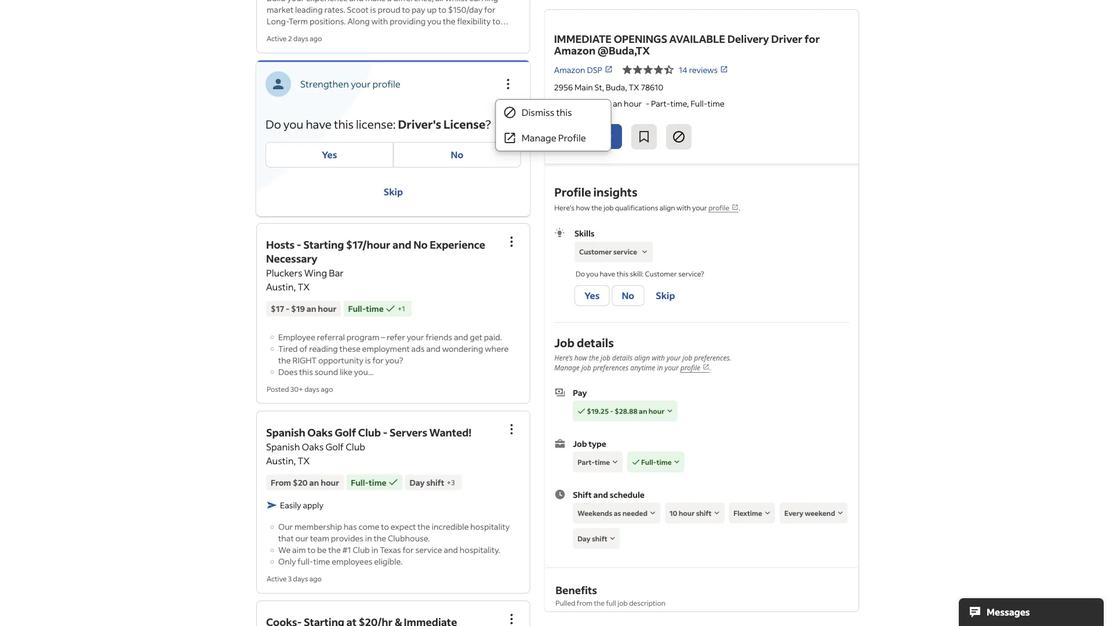 Task type: vqa. For each thing, say whether or not it's contained in the screenshot.
SEARCH BOX
no



Task type: describe. For each thing, give the bounding box(es) containing it.
this inside employee referral program – refer your friends and get paid. tired of reading these employment ads and wondering where the right opportunity is for you? does this sound like you...
[[299, 367, 313, 377]]

$28.88 for $19.25 - $28.88 an hour - part-time, full-time
[[586, 98, 612, 108]]

immediate openings available delivery driver for amazon @buda,tx
[[554, 32, 820, 57]]

$20
[[293, 477, 308, 488]]

customer inside button
[[579, 247, 612, 256]]

program
[[347, 332, 380, 342]]

full- left matches your preference image
[[351, 477, 369, 488]]

$19.25 - $28.88 an hour
[[587, 407, 665, 416]]

schedule
[[610, 490, 645, 500]]

long-
[[267, 16, 289, 26]]

providing
[[390, 16, 426, 26]]

for inside immediate openings available delivery driver for amazon @buda,tx
[[805, 32, 820, 46]]

no for do you have this license: driver's license ?
[[451, 149, 464, 161]]

dismiss this
[[522, 106, 572, 118]]

time up 10
[[657, 458, 672, 467]]

wing
[[304, 267, 327, 279]]

build your experience and make a difference, all whilst earning market leading rates. scoot is proud to pay up to $150/day for long-term positions. along with providing you the flexibility to…
[[267, 0, 509, 26]]

day for day shift + 3
[[410, 477, 425, 488]]

insights
[[594, 184, 638, 200]]

your inside employee referral program – refer your friends and get paid. tired of reading these employment ads and wondering where the right opportunity is for you? does this sound like you...
[[407, 332, 424, 342]]

flextime
[[734, 509, 763, 518]]

an for $19.25 - $28.88 an hour - part-time, full-time
[[613, 98, 623, 108]]

all
[[436, 0, 444, 3]]

from
[[271, 477, 291, 488]]

progress progress bar
[[256, 60, 531, 62]]

an for $19.25 - $28.88 an hour
[[639, 407, 647, 416]]

2
[[288, 34, 292, 43]]

matches your preference image
[[389, 480, 398, 486]]

0 horizontal spatial +
[[398, 304, 402, 313]]

full- inside button
[[641, 458, 657, 467]]

14 reviews
[[679, 64, 718, 75]]

10 hour shift button
[[665, 503, 725, 524]]

bar
[[329, 267, 344, 279]]

job down the job details
[[601, 353, 611, 363]]

scoot
[[347, 4, 369, 15]]

employee referral program – refer your friends and get paid. tired of reading these employment ads and wondering where the right opportunity is for you? does this sound like you...
[[278, 332, 509, 377]]

our
[[278, 522, 293, 532]]

does
[[278, 367, 298, 377]]

reviews
[[689, 64, 718, 75]]

1 vertical spatial details
[[612, 353, 633, 363]]

and inside build your experience and make a difference, all whilst earning market leading rates. scoot is proud to pay up to $150/day for long-term positions. along with providing you the flexibility to…
[[350, 0, 364, 3]]

dsp
[[587, 64, 603, 75]]

job for job details
[[554, 335, 575, 350]]

14 reviews link
[[679, 64, 729, 75]]

align for qualifications
[[660, 203, 675, 212]]

days for referral
[[305, 385, 320, 394]]

club inside our membership has come to expect the incredible hospitality that our team provides in the clubhouse. we aim to be the #1 club in texas for service and hospitality. only full-time employees eligible.
[[353, 545, 370, 556]]

here's how the job qualifications align with your
[[554, 203, 709, 212]]

and down "friends"
[[427, 343, 441, 354]]

? for do you have this license: driver's license ?
[[486, 117, 491, 132]]

full-time for wanted!
[[351, 477, 387, 488]]

pay
[[412, 4, 426, 15]]

1 vertical spatial golf
[[326, 441, 344, 453]]

the inside build your experience and make a difference, all whilst earning market leading rates. scoot is proud to pay up to $150/day for long-term positions. along with providing you the flexibility to…
[[443, 16, 456, 26]]

part- inside button
[[578, 458, 595, 467]]

main
[[575, 82, 593, 92]]

- for $19.25 - $28.88 an hour
[[610, 407, 613, 416]]

1 horizontal spatial customer
[[645, 269, 677, 278]]

ago for referral
[[321, 385, 333, 394]]

yes for skill:
[[584, 290, 600, 302]]

hour for $19.25 - $28.88 an hour - part-time, full-time
[[624, 98, 642, 108]]

difference,
[[394, 0, 434, 3]]

here's for here's how the job details align with your job preferences.
[[554, 353, 573, 363]]

preferences.
[[694, 353, 732, 363]]

to down difference,
[[402, 4, 410, 15]]

non job content: strengthen your profile menu actions image
[[502, 77, 516, 91]]

whilst
[[445, 0, 468, 3]]

78610
[[641, 82, 664, 92]]

profile insights
[[554, 184, 638, 200]]

spanish oaks golf club - servers wanted! button
[[266, 426, 472, 439]]

align for details
[[635, 353, 650, 363]]

profile inside 'menu item'
[[559, 132, 586, 144]]

the inside benefits pulled from the full job description
[[594, 599, 605, 608]]

here's for here's how the job qualifications align with your
[[554, 203, 575, 212]]

for inside build your experience and make a difference, all whilst earning market leading rates. scoot is proud to pay up to $150/day for long-term positions. along with providing you the flexibility to…
[[485, 4, 496, 15]]

profile link for profile insights
[[709, 203, 739, 213]]

right
[[293, 355, 317, 365]]

friends
[[426, 332, 453, 342]]

skip for skip button
[[656, 290, 675, 302]]

0 vertical spatial days
[[294, 34, 309, 43]]

$28.88 for $19.25 - $28.88 an hour
[[615, 407, 638, 416]]

$17 - $19 an hour
[[271, 304, 337, 314]]

to…
[[493, 16, 509, 26]]

flextime button
[[729, 503, 775, 524]]

time left matches your preference image
[[369, 477, 387, 488]]

strengthen your profile
[[301, 78, 401, 90]]

save this job image
[[638, 130, 652, 144]]

2 horizontal spatial shift
[[696, 509, 712, 518]]

2956 main st, buda, tx 78610
[[554, 82, 664, 92]]

paid.
[[484, 332, 502, 342]]

job actions menu is collapsed image for experience
[[505, 235, 519, 249]]

weekends as needed button
[[573, 503, 660, 524]]

$19.25 for $19.25 - $28.88 an hour
[[587, 407, 609, 416]]

the up clubhouse.
[[418, 522, 430, 532]]

your inside build your experience and make a difference, all whilst earning market leading rates. scoot is proud to pay up to $150/day for long-term positions. along with providing you the flexibility to…
[[287, 0, 305, 3]]

1 vertical spatial oaks
[[302, 441, 324, 453]]

proud
[[378, 4, 401, 15]]

our membership has come to expect the incredible hospitality that our team provides in the clubhouse. we aim to be the #1 club in texas for service and hospitality. only full-time employees eligible.
[[278, 522, 510, 567]]

this left license:
[[334, 117, 354, 132]]

1 vertical spatial in
[[365, 533, 372, 544]]

job left preferences
[[582, 363, 591, 372]]

tx for hosts - starting $17/hour and no experience necessary
[[298, 281, 310, 293]]

you...
[[354, 367, 374, 377]]

yes button for skill:
[[575, 285, 610, 306]]

dismiss
[[522, 106, 555, 118]]

1 vertical spatial profile
[[554, 184, 591, 200]]

wondering
[[442, 343, 484, 354]]

time,
[[671, 98, 689, 108]]

profile for profile insights
[[709, 203, 730, 212]]

anytime
[[631, 363, 655, 372]]

1 vertical spatial club
[[346, 441, 366, 453]]

as
[[614, 509, 621, 518]]

skill:
[[630, 269, 644, 278]]

and inside our membership has come to expect the incredible hospitality that our team provides in the clubhouse. we aim to be the #1 club in texas for service and hospitality. only full-time employees eligible.
[[444, 545, 458, 556]]

2 horizontal spatial service
[[679, 269, 701, 278]]

customer service button
[[575, 242, 653, 262]]

description
[[629, 599, 666, 608]]

apply now button
[[554, 124, 623, 149]]

posted 30+ days ago
[[267, 385, 333, 394]]

only
[[278, 557, 296, 567]]

how for here's how the job details align with your job preferences.
[[575, 353, 587, 363]]

job type
[[573, 439, 606, 449]]

how for here's how the job qualifications align with your
[[576, 203, 590, 212]]

job inside benefits pulled from the full job description
[[618, 599, 628, 608]]

immediate
[[554, 32, 612, 46]]

0 vertical spatial golf
[[335, 426, 356, 439]]

the up texas
[[374, 533, 386, 544]]

0 vertical spatial ago
[[310, 34, 322, 43]]

this inside menu item
[[557, 106, 572, 118]]

these
[[340, 343, 361, 354]]

0 vertical spatial details
[[577, 335, 614, 350]]

–
[[381, 332, 385, 342]]

job details
[[554, 335, 614, 350]]

have for license:
[[306, 117, 332, 132]]

sound
[[315, 367, 338, 377]]

now
[[593, 131, 612, 142]]

shift for day shift
[[592, 534, 608, 543]]

posted
[[267, 385, 289, 394]]

apply
[[303, 500, 324, 511]]

0 horizontal spatial 3
[[288, 575, 292, 584]]

like
[[340, 367, 353, 377]]

and right shift
[[594, 490, 608, 500]]

14
[[679, 64, 688, 75]]

austin, for spanish
[[266, 455, 296, 467]]

aim
[[292, 545, 306, 556]]

eligible.
[[374, 557, 403, 567]]

active 3 days ago
[[267, 575, 322, 584]]

- for $19.25 - $28.88 an hour - part-time, full-time
[[581, 98, 584, 108]]

the down profile insights
[[592, 203, 602, 212]]

and inside hosts - starting $17/hour and no experience necessary pluckers wing bar austin, tx
[[393, 238, 412, 251]]

an for $17 - $19 an hour
[[307, 304, 317, 314]]

you?
[[386, 355, 403, 365]]

and up wondering
[[454, 332, 469, 342]]

0 vertical spatial part-
[[652, 98, 671, 108]]

profile for here's how the job details align with your job preferences.
[[681, 363, 701, 372]]

weekends
[[578, 509, 613, 518]]

here's how the job details align with your job preferences.
[[554, 353, 732, 363]]

hour inside button
[[679, 509, 695, 518]]

10 hour shift
[[670, 509, 712, 518]]

? for do you have this skill: customer service ?
[[701, 269, 704, 278]]

pay
[[573, 388, 587, 398]]

amazon dsp link
[[554, 63, 613, 76]]

refer
[[387, 332, 405, 342]]

full- up program
[[348, 304, 366, 314]]

day shift button
[[573, 529, 620, 550]]

no button for customer
[[612, 285, 644, 306]]

2 vertical spatial in
[[372, 545, 379, 556]]

job actions menu is collapsed image for wanted!
[[505, 423, 519, 437]]

openings
[[614, 32, 668, 46]]

rates.
[[325, 4, 346, 15]]

full-time inside button
[[641, 458, 672, 467]]

manage for manage profile
[[522, 132, 557, 144]]

job down 'insights'
[[604, 203, 614, 212]]

4.4 out of 5 stars. link to 14 company reviews (opens in a new tab) image
[[623, 63, 675, 77]]



Task type: locate. For each thing, give the bounding box(es) containing it.
1 vertical spatial align
[[635, 353, 650, 363]]

austin, down pluckers
[[266, 281, 296, 293]]

1 horizontal spatial $28.88
[[615, 407, 638, 416]]

+ up incredible
[[447, 478, 451, 487]]

yes down do you have this license: driver's license ?
[[322, 149, 337, 161]]

2 vertical spatial ago
[[310, 575, 322, 584]]

to right come
[[381, 522, 389, 532]]

how
[[576, 203, 590, 212], [575, 353, 587, 363]]

you inside build your experience and make a difference, all whilst earning market leading rates. scoot is proud to pay up to $150/day for long-term positions. along with providing you the flexibility to…
[[428, 16, 442, 26]]

service inside button
[[613, 247, 637, 256]]

here's down the job details
[[554, 353, 573, 363]]

$19.25 for $19.25 - $28.88 an hour - part-time, full-time
[[554, 98, 579, 108]]

yes down "customer service" at top
[[584, 290, 600, 302]]

0 horizontal spatial service
[[416, 545, 442, 556]]

full- up schedule
[[641, 458, 657, 467]]

tx up from $20 an hour
[[298, 455, 310, 467]]

driver's
[[398, 117, 442, 132]]

0 vertical spatial ?
[[486, 117, 491, 132]]

. for here's how the job details align with your job preferences.
[[710, 363, 712, 372]]

with for here's how the job qualifications align with your
[[677, 203, 691, 212]]

2 vertical spatial tx
[[298, 455, 310, 467]]

with right preferences
[[652, 353, 665, 363]]

0 horizontal spatial day
[[410, 477, 425, 488]]

1 horizontal spatial have
[[600, 269, 615, 278]]

employment
[[362, 343, 410, 354]]

wanted!
[[430, 426, 472, 439]]

0 vertical spatial day
[[410, 477, 425, 488]]

time down 14 reviews link
[[708, 98, 725, 108]]

hour down buda, on the top
[[624, 98, 642, 108]]

3 inside day shift + 3
[[451, 478, 455, 487]]

0 vertical spatial amazon
[[554, 44, 596, 57]]

for inside our membership has come to expect the incredible hospitality that our team provides in the clubhouse. we aim to be the #1 club in texas for service and hospitality. only full-time employees eligible.
[[403, 545, 414, 556]]

this down right
[[299, 367, 313, 377]]

1 horizontal spatial skip
[[656, 290, 675, 302]]

0 vertical spatial tx
[[629, 82, 640, 92]]

details up preferences
[[577, 335, 614, 350]]

amazon up the amazon dsp at top
[[554, 44, 596, 57]]

spanish up from
[[266, 441, 300, 453]]

1 vertical spatial profile
[[709, 203, 730, 212]]

time
[[708, 98, 725, 108], [366, 304, 384, 314], [595, 458, 610, 467], [657, 458, 672, 467], [369, 477, 387, 488], [314, 557, 330, 567]]

2 vertical spatial service
[[416, 545, 442, 556]]

you down up on the top left of the page
[[428, 16, 442, 26]]

0 vertical spatial no button
[[394, 142, 521, 168]]

tx
[[629, 82, 640, 92], [298, 281, 310, 293], [298, 455, 310, 467]]

2 spanish from the top
[[266, 441, 300, 453]]

0 vertical spatial in
[[657, 363, 663, 372]]

1 horizontal spatial yes button
[[575, 285, 610, 306]]

0 vertical spatial with
[[372, 16, 388, 26]]

time left matches your preference icon
[[366, 304, 384, 314]]

0 horizontal spatial align
[[635, 353, 650, 363]]

day right matches your preference image
[[410, 477, 425, 488]]

amazon inside immediate openings available delivery driver for amazon @buda,tx
[[554, 44, 596, 57]]

0 vertical spatial yes button
[[266, 142, 394, 168]]

$19.25 down pay
[[587, 407, 609, 416]]

part-
[[652, 98, 671, 108], [578, 458, 595, 467]]

1 amazon from the top
[[554, 44, 596, 57]]

with right qualifications
[[677, 203, 691, 212]]

hour for $17 - $19 an hour
[[318, 304, 337, 314]]

an down anytime
[[639, 407, 647, 416]]

1 vertical spatial profile link
[[681, 363, 710, 373]]

ago down positions.
[[310, 34, 322, 43]]

service inside our membership has come to expect the incredible hospitality that our team provides in the clubhouse. we aim to be the #1 club in texas for service and hospitality. only full-time employees eligible.
[[416, 545, 442, 556]]

1 horizontal spatial +
[[447, 478, 451, 487]]

days for membership
[[293, 575, 308, 584]]

0 horizontal spatial no button
[[394, 142, 521, 168]]

to down all
[[439, 4, 447, 15]]

expect
[[391, 522, 416, 532]]

ago down full-
[[310, 575, 322, 584]]

have for skill:
[[600, 269, 615, 278]]

austin, inside spanish oaks golf club - servers wanted! spanish oaks golf club austin, tx
[[266, 455, 296, 467]]

provides
[[331, 533, 364, 544]]

our
[[296, 533, 309, 544]]

0 vertical spatial job actions menu is collapsed image
[[505, 235, 519, 249]]

0 vertical spatial active
[[267, 34, 287, 43]]

manage profile
[[522, 132, 586, 144]]

no button down license at top left
[[394, 142, 521, 168]]

0 horizontal spatial yes button
[[266, 142, 394, 168]]

skip inside skip link
[[384, 186, 403, 198]]

active down "only"
[[267, 575, 287, 584]]

hour right 10
[[679, 509, 695, 518]]

you for do you have this license:
[[284, 117, 304, 132]]

day inside button
[[578, 534, 591, 543]]

no button down skill:
[[612, 285, 644, 306]]

0 vertical spatial how
[[576, 203, 590, 212]]

yes button for license:
[[266, 142, 394, 168]]

how down the job details
[[575, 353, 587, 363]]

0 horizontal spatial profile
[[373, 78, 401, 90]]

oaks down posted 30+ days ago
[[308, 426, 333, 439]]

yes button down license:
[[266, 142, 394, 168]]

days right 30+
[[305, 385, 320, 394]]

2 horizontal spatial profile
[[709, 203, 730, 212]]

driver
[[772, 32, 803, 46]]

amazon up the 2956
[[554, 64, 586, 75]]

1 vertical spatial how
[[575, 353, 587, 363]]

ads
[[412, 343, 425, 354]]

job actions menu is collapsed image
[[505, 235, 519, 249], [505, 423, 519, 437]]

0 vertical spatial job
[[554, 335, 575, 350]]

for inside employee referral program – refer your friends and get paid. tired of reading these employment ads and wondering where the right opportunity is for you? does this sound like you...
[[373, 355, 384, 365]]

for down employment
[[373, 355, 384, 365]]

weekends as needed
[[578, 509, 648, 518]]

preferences
[[593, 363, 629, 372]]

messages button
[[960, 599, 1105, 627]]

easily apply
[[280, 500, 324, 511]]

service up skip button
[[679, 269, 701, 278]]

-
[[581, 98, 584, 108], [646, 98, 650, 108], [297, 238, 301, 251], [286, 304, 290, 314], [610, 407, 613, 416], [383, 426, 388, 439]]

type
[[589, 439, 606, 449]]

shift
[[573, 490, 592, 500]]

skip link
[[266, 177, 521, 207]]

1 here's from the top
[[554, 203, 575, 212]]

1 horizontal spatial service
[[613, 247, 637, 256]]

0 vertical spatial manage
[[522, 132, 557, 144]]

amazon dsp
[[554, 64, 603, 75]]

0 vertical spatial spanish
[[266, 426, 306, 439]]

is up you...
[[365, 355, 371, 365]]

employee
[[278, 332, 315, 342]]

no down license at top left
[[451, 149, 464, 161]]

1 horizontal spatial no button
[[612, 285, 644, 306]]

$19.25
[[554, 98, 579, 108], [587, 407, 609, 416]]

to
[[402, 4, 410, 15], [439, 4, 447, 15], [381, 522, 389, 532], [308, 545, 316, 556]]

how down profile insights
[[576, 203, 590, 212]]

clubhouse.
[[388, 533, 430, 544]]

manage for manage job preferences anytime in your
[[554, 363, 580, 372]]

st,
[[595, 82, 605, 92]]

2 horizontal spatial no
[[622, 290, 635, 302]]

yes inside do you have this license: <b>driver's license</b>? group
[[322, 149, 337, 161]]

servers
[[390, 426, 428, 439]]

active left 2
[[267, 34, 287, 43]]

tx inside hosts - starting $17/hour and no experience necessary pluckers wing bar austin, tx
[[298, 281, 310, 293]]

2 austin, from the top
[[266, 455, 296, 467]]

$17
[[271, 304, 284, 314]]

1 vertical spatial spanish
[[266, 441, 300, 453]]

0 vertical spatial club
[[358, 426, 381, 439]]

easily
[[280, 500, 301, 511]]

2 horizontal spatial you
[[586, 269, 599, 278]]

- inside hosts - starting $17/hour and no experience necessary pluckers wing bar austin, tx
[[297, 238, 301, 251]]

2 amazon from the top
[[554, 64, 586, 75]]

1 vertical spatial austin,
[[266, 455, 296, 467]]

tx down wing
[[298, 281, 310, 293]]

job right full
[[618, 599, 628, 608]]

1 austin, from the top
[[266, 281, 296, 293]]

part-time
[[578, 458, 610, 467]]

full-time for experience
[[348, 304, 384, 314]]

2 active from the top
[[267, 575, 287, 584]]

1 vertical spatial you
[[284, 117, 304, 132]]

2 job actions menu is collapsed image from the top
[[505, 423, 519, 437]]

the up the does
[[278, 355, 291, 365]]

1 horizontal spatial align
[[660, 203, 675, 212]]

0 vertical spatial skip
[[384, 186, 403, 198]]

1 active from the top
[[267, 34, 287, 43]]

2 vertical spatial shift
[[592, 534, 608, 543]]

experience
[[430, 238, 486, 251]]

skip button
[[647, 285, 685, 306]]

positions.
[[310, 16, 346, 26]]

1 vertical spatial $19.25
[[587, 407, 609, 416]]

no button for driver's
[[394, 142, 521, 168]]

1 vertical spatial shift
[[696, 509, 712, 518]]

no inside hosts - starting $17/hour and no experience necessary pluckers wing bar austin, tx
[[414, 238, 428, 251]]

no inside do you have this license: <b>driver's license</b>? group
[[451, 149, 464, 161]]

an inside button
[[639, 407, 647, 416]]

shift right 10
[[696, 509, 712, 518]]

in down come
[[365, 533, 372, 544]]

job
[[554, 335, 575, 350], [573, 439, 587, 449]]

1 vertical spatial full-time
[[641, 458, 672, 467]]

term
[[289, 16, 308, 26]]

1 vertical spatial ago
[[321, 385, 333, 394]]

$19.25 down the 2956
[[554, 98, 579, 108]]

1 vertical spatial is
[[365, 355, 371, 365]]

day down weekends
[[578, 534, 591, 543]]

flexibility
[[457, 16, 491, 26]]

where
[[485, 343, 509, 354]]

you for do you have this skill:
[[586, 269, 599, 278]]

. for profile insights
[[739, 203, 741, 212]]

manage down 'dismiss'
[[522, 132, 557, 144]]

you down "customer service" at top
[[586, 269, 599, 278]]

0 vertical spatial +
[[398, 304, 402, 313]]

0 horizontal spatial shift
[[427, 477, 445, 488]]

time down type
[[595, 458, 610, 467]]

do you have this license: <b>driver's license</b>? group
[[266, 142, 521, 168]]

1 vertical spatial yes button
[[575, 285, 610, 306]]

1 vertical spatial yes
[[584, 290, 600, 302]]

is inside employee referral program – refer your friends and get paid. tired of reading these employment ads and wondering where the right opportunity is for you? does this sound like you...
[[365, 355, 371, 365]]

- for $17 - $19 an hour
[[286, 304, 290, 314]]

and right the $17/hour
[[393, 238, 412, 251]]

skip down do you have this skill: customer service ?
[[656, 290, 675, 302]]

2 vertical spatial you
[[586, 269, 599, 278]]

license:
[[356, 117, 396, 132]]

you down strengthen
[[284, 117, 304, 132]]

every
[[785, 509, 804, 518]]

3 down "only"
[[288, 575, 292, 584]]

in left texas
[[372, 545, 379, 556]]

full-time up schedule
[[641, 458, 672, 467]]

do for do you have this skill:
[[576, 269, 585, 278]]

no for do you have this skill: customer service ?
[[622, 290, 635, 302]]

the left full
[[594, 599, 605, 608]]

0 vertical spatial oaks
[[308, 426, 333, 439]]

austin, inside hosts - starting $17/hour and no experience necessary pluckers wing bar austin, tx
[[266, 281, 296, 293]]

job left the "preferences."
[[683, 353, 692, 363]]

this left skill:
[[617, 269, 629, 278]]

part- down job type
[[578, 458, 595, 467]]

is inside build your experience and make a difference, all whilst earning market leading rates. scoot is proud to pay up to $150/day for long-term positions. along with providing you the flexibility to…
[[370, 4, 376, 15]]

amazon
[[554, 44, 596, 57], [554, 64, 586, 75]]

spanish down the posted
[[266, 426, 306, 439]]

hour for $19.25 - $28.88 an hour
[[649, 407, 665, 416]]

pluckers
[[266, 267, 303, 279]]

1 horizontal spatial with
[[652, 353, 665, 363]]

+ inside day shift + 3
[[447, 478, 451, 487]]

1 vertical spatial ?
[[701, 269, 704, 278]]

full- right the time,
[[691, 98, 708, 108]]

0 horizontal spatial ?
[[486, 117, 491, 132]]

days right 2
[[294, 34, 309, 43]]

do for do you have this license:
[[266, 117, 281, 132]]

an down buda, on the top
[[613, 98, 623, 108]]

$28.88 inside button
[[615, 407, 638, 416]]

0 vertical spatial profile
[[373, 78, 401, 90]]

0 horizontal spatial yes
[[322, 149, 337, 161]]

of
[[300, 343, 308, 354]]

1 vertical spatial have
[[600, 269, 615, 278]]

0 horizontal spatial you
[[284, 117, 304, 132]]

shift right matches your preference image
[[427, 477, 445, 488]]

austin, for necessary
[[266, 281, 296, 293]]

skip for skip link
[[384, 186, 403, 198]]

0 vertical spatial 3
[[451, 478, 455, 487]]

with for here's how the job details align with your job preferences.
[[652, 353, 665, 363]]

- inside spanish oaks golf club - servers wanted! spanish oaks golf club austin, tx
[[383, 426, 388, 439]]

missing qualification image
[[640, 247, 650, 257]]

skip
[[384, 186, 403, 198], [656, 290, 675, 302]]

to left 'be'
[[308, 545, 316, 556]]

details down the job details
[[612, 353, 633, 363]]

yes for license:
[[322, 149, 337, 161]]

experience
[[306, 0, 348, 3]]

every weekend
[[785, 509, 836, 518]]

active for active 2 days ago
[[267, 34, 287, 43]]

not interested image
[[672, 130, 686, 144]]

1 vertical spatial job actions menu is collapsed image
[[505, 423, 519, 437]]

part- down 78610 on the top right of the page
[[652, 98, 671, 108]]

matches your preference image
[[386, 306, 396, 312]]

1 horizontal spatial 3
[[451, 478, 455, 487]]

1 vertical spatial amazon
[[554, 64, 586, 75]]

0 vertical spatial align
[[660, 203, 675, 212]]

1 vertical spatial with
[[677, 203, 691, 212]]

an right the $20 on the left of page
[[310, 477, 319, 488]]

1 horizontal spatial you
[[428, 16, 442, 26]]

for
[[485, 4, 496, 15], [805, 32, 820, 46], [373, 355, 384, 365], [403, 545, 414, 556]]

oaks
[[308, 426, 333, 439], [302, 441, 324, 453]]

this
[[557, 106, 572, 118], [334, 117, 354, 132], [617, 269, 629, 278], [299, 367, 313, 377]]

1 horizontal spatial $19.25
[[587, 407, 609, 416]]

hour up referral
[[318, 304, 337, 314]]

0 horizontal spatial no
[[414, 238, 428, 251]]

benefits
[[556, 584, 597, 597]]

needed
[[623, 509, 648, 518]]

days down full-
[[293, 575, 308, 584]]

necessary
[[266, 252, 318, 265]]

2 horizontal spatial with
[[677, 203, 691, 212]]

0 vertical spatial here's
[[554, 203, 575, 212]]

membership
[[295, 522, 342, 532]]

align right qualifications
[[660, 203, 675, 212]]

1 vertical spatial skip
[[656, 290, 675, 302]]

2 here's from the top
[[554, 353, 573, 363]]

yes
[[322, 149, 337, 161], [584, 290, 600, 302]]

hosts
[[266, 238, 295, 251]]

profile
[[559, 132, 586, 144], [554, 184, 591, 200]]

active 2 days ago
[[267, 34, 322, 43]]

hospitality
[[471, 522, 510, 532]]

- inside button
[[610, 407, 613, 416]]

1 vertical spatial no button
[[612, 285, 644, 306]]

every weekend button
[[780, 503, 848, 524]]

apply
[[565, 131, 591, 142]]

dismiss this menu item
[[496, 100, 611, 125]]

1 vertical spatial .
[[710, 363, 712, 372]]

1 vertical spatial service
[[679, 269, 701, 278]]

market
[[267, 4, 294, 15]]

job actions menu is collapsed image
[[505, 613, 519, 627]]

with down proud
[[372, 16, 388, 26]]

full-
[[298, 557, 314, 567]]

1 vertical spatial manage
[[554, 363, 580, 372]]

hour inside button
[[649, 407, 665, 416]]

1 horizontal spatial day
[[578, 534, 591, 543]]

day for day shift
[[578, 534, 591, 543]]

$150/day
[[448, 4, 483, 15]]

the left #1
[[328, 545, 341, 556]]

and down incredible
[[444, 545, 458, 556]]

0 vertical spatial full-time
[[348, 304, 384, 314]]

tx for spanish oaks golf club - servers wanted!
[[298, 455, 310, 467]]

job for job type
[[573, 439, 587, 449]]

manage inside 'menu item'
[[522, 132, 557, 144]]

$19.25 inside $19.25 - $28.88 an hour button
[[587, 407, 609, 416]]

hour up apply
[[321, 477, 340, 488]]

0 horizontal spatial with
[[372, 16, 388, 26]]

full-time left matches your preference icon
[[348, 304, 384, 314]]

ago for membership
[[310, 575, 322, 584]]

1 job actions menu is collapsed image from the top
[[505, 235, 519, 249]]

shift for day shift + 3
[[427, 477, 445, 488]]

0 horizontal spatial part-
[[578, 458, 595, 467]]

skip inside skip button
[[656, 290, 675, 302]]

profile link for here's how the job details align with your job preferences.
[[681, 363, 710, 373]]

1 spanish from the top
[[266, 426, 306, 439]]

1 vertical spatial no
[[414, 238, 428, 251]]

reading
[[309, 343, 338, 354]]

1
[[402, 304, 405, 313]]

tx up $19.25 - $28.88 an hour - part-time, full-time
[[629, 82, 640, 92]]

service left missing qualification image
[[613, 247, 637, 256]]

time inside our membership has come to expect the incredible hospitality that our team provides in the clubhouse. we aim to be the #1 club in texas for service and hospitality. only full-time employees eligible.
[[314, 557, 330, 567]]

time down 'be'
[[314, 557, 330, 567]]

30+
[[291, 385, 303, 394]]

1 vertical spatial $28.88
[[615, 407, 638, 416]]

hospitality.
[[460, 545, 501, 556]]

0 horizontal spatial have
[[306, 117, 332, 132]]

for down clubhouse.
[[403, 545, 414, 556]]

0 vertical spatial profile link
[[709, 203, 739, 213]]

club right #1
[[353, 545, 370, 556]]

day shift + 3
[[410, 477, 455, 488]]

$28.88 down the 'manage job preferences anytime in your'
[[615, 407, 638, 416]]

with inside build your experience and make a difference, all whilst earning market leading rates. scoot is proud to pay up to $150/day for long-term positions. along with providing you the flexibility to…
[[372, 16, 388, 26]]

and up 'scoot'
[[350, 0, 364, 3]]

1 vertical spatial +
[[447, 478, 451, 487]]

have down "customer service" at top
[[600, 269, 615, 278]]

ago
[[310, 34, 322, 43], [321, 385, 333, 394], [310, 575, 322, 584]]

1 vertical spatial customer
[[645, 269, 677, 278]]

for down earning
[[485, 4, 496, 15]]

manage profile menu item
[[496, 125, 611, 151]]

0 vertical spatial service
[[613, 247, 637, 256]]

$19
[[291, 304, 305, 314]]

tired
[[278, 343, 298, 354]]

ago down sound at left
[[321, 385, 333, 394]]

austin, up from
[[266, 455, 296, 467]]

full
[[606, 599, 616, 608]]

do
[[266, 117, 281, 132], [576, 269, 585, 278]]

align right preferences
[[635, 353, 650, 363]]

tx inside spanish oaks golf club - servers wanted! spanish oaks golf club austin, tx
[[298, 455, 310, 467]]

1 vertical spatial do
[[576, 269, 585, 278]]

benefits pulled from the full job description
[[556, 584, 666, 608]]

in right anytime
[[657, 363, 663, 372]]

the down the job details
[[589, 353, 599, 363]]

1 vertical spatial days
[[305, 385, 320, 394]]

10
[[670, 509, 678, 518]]

an right the '$19'
[[307, 304, 317, 314]]

- for hosts - starting $17/hour and no experience necessary pluckers wing bar austin, tx
[[297, 238, 301, 251]]

active for active 3 days ago
[[267, 575, 287, 584]]

1 horizontal spatial part-
[[652, 98, 671, 108]]

the inside employee referral program – refer your friends and get paid. tired of reading these employment ads and wondering where the right opportunity is for you? does this sound like you...
[[278, 355, 291, 365]]



